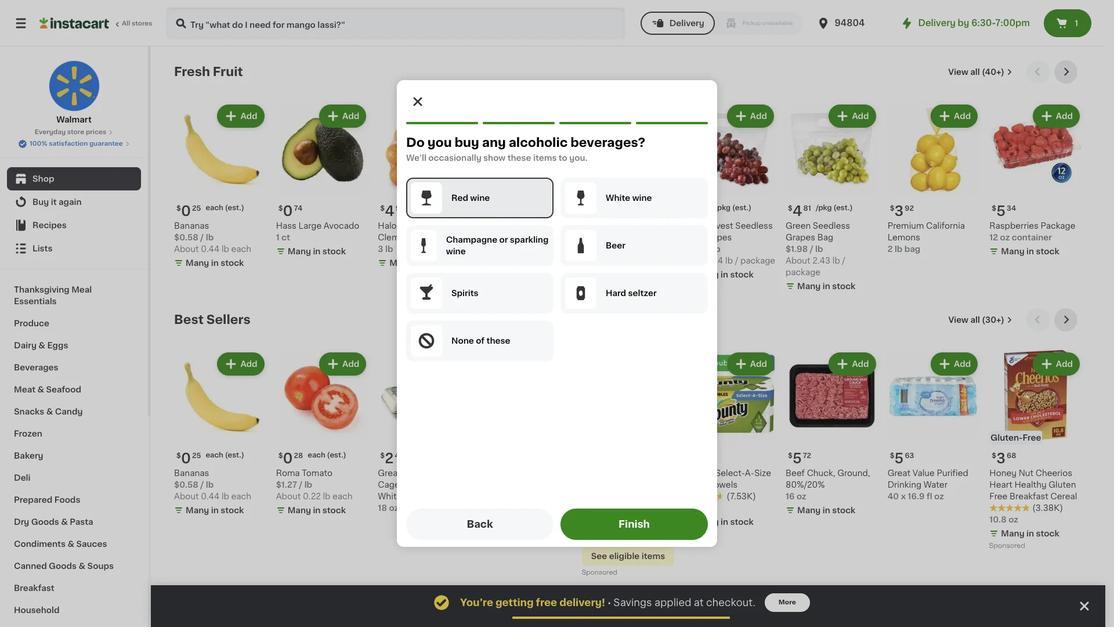 Task type: vqa. For each thing, say whether or not it's contained in the screenshot.
Frozen link
yes



Task type: locate. For each thing, give the bounding box(es) containing it.
0 horizontal spatial eggs
[[47, 341, 68, 350]]

buy
[[455, 136, 480, 149]]

$ inside $ 5 63
[[891, 453, 895, 460]]

0 horizontal spatial white
[[378, 493, 402, 501]]

2 bananas from the top
[[174, 469, 209, 478]]

2 california from the left
[[927, 222, 966, 230]]

1 horizontal spatial 42
[[604, 222, 615, 230]]

0 horizontal spatial items
[[534, 154, 557, 162]]

essentials
[[14, 297, 57, 305]]

& left candy
[[46, 408, 53, 416]]

0 vertical spatial bananas $0.58 / lb about 0.44 lb each
[[174, 222, 251, 253]]

1 all from the top
[[971, 68, 981, 76]]

/pkg right 23
[[715, 204, 731, 211]]

3 left 92
[[895, 204, 904, 218]]

oz inside 2 strawberries 16 oz container
[[491, 233, 501, 241]]

buy it again
[[33, 198, 82, 206]]

1 vertical spatial 42
[[395, 453, 404, 460]]

0 vertical spatial goods
[[31, 518, 59, 526]]

view all (40+)
[[949, 68, 1005, 76]]

view left (30+)
[[949, 316, 969, 324]]

grade
[[427, 469, 453, 478]]

purified
[[937, 469, 969, 478]]

none
[[452, 337, 474, 345]]

breakfast inside the honey nut cheerios heart healthy gluten free breakfast cereal
[[1010, 493, 1049, 501]]

0.44
[[201, 245, 220, 253], [201, 493, 220, 501]]

0 vertical spatial 25
[[192, 205, 201, 212]]

12 down the paper
[[684, 504, 693, 512]]

each (est.) inside $0.28 each (estimated) element
[[308, 452, 346, 459]]

1 4 from the left
[[793, 204, 803, 218]]

hard
[[606, 289, 627, 297]]

(est.) right the 81
[[834, 204, 853, 211]]

many down lime 42 1 each
[[594, 247, 617, 255]]

x right 8
[[590, 518, 595, 526]]

2 view from the top
[[949, 316, 969, 324]]

1 horizontal spatial seedless
[[813, 222, 851, 230]]

package
[[741, 256, 776, 265], [786, 268, 821, 276]]

& left pasta
[[61, 518, 68, 526]]

1 vertical spatial sponsored badge image
[[990, 543, 1025, 550]]

many down $ 0 25 each (est.)
[[186, 259, 209, 267]]

(est.) right the $ 0 25
[[225, 452, 244, 459]]

seedless up bag
[[813, 222, 851, 230]]

4 for $ 4 97
[[385, 204, 395, 218]]

1 vertical spatial $0.25 each (estimated) element
[[174, 447, 267, 468]]

about down $1.27
[[276, 493, 301, 501]]

red inside add your shopping preferences element
[[452, 194, 469, 202]]

33
[[600, 205, 609, 212]]

red down the occasionally
[[452, 194, 469, 202]]

0 horizontal spatial delivery
[[670, 19, 705, 27]]

$0.58 down $ 0 25 each (est.)
[[174, 233, 199, 241]]

2 0.44 from the top
[[201, 493, 220, 501]]

instacart logo image
[[39, 16, 109, 30]]

value inside great value grade aa cage free large white eggs 18 oz
[[403, 469, 425, 478]]

$ inside the $ 0 25
[[177, 453, 181, 460]]

all inside popup button
[[971, 316, 981, 324]]

shop
[[33, 175, 54, 183]]

& right 'dairy'
[[38, 341, 45, 350]]

each
[[206, 204, 223, 211], [588, 233, 608, 241], [231, 245, 251, 253], [206, 452, 223, 459], [308, 452, 326, 459], [231, 493, 251, 501], [333, 493, 353, 501]]

1 inside hass large avocado 1 ct
[[276, 233, 280, 241]]

74
[[294, 205, 303, 212]]

seafood
[[46, 386, 81, 394]]

12 down raspberries
[[990, 233, 999, 241]]

/ right $1.27
[[299, 481, 303, 489]]

0 horizontal spatial /pkg (est.)
[[715, 204, 752, 211]]

$ for $ 0 25 each (est.)
[[177, 205, 181, 212]]

2 horizontal spatial 1
[[1076, 19, 1079, 27]]

ct down the paper
[[695, 504, 703, 512]]

1 inside lime 42 1 each
[[582, 233, 586, 241]]

2 inside premium california lemons 2 lb bag
[[888, 245, 893, 253]]

0 horizontal spatial free
[[402, 481, 420, 489]]

25 for $ 0 25
[[192, 453, 201, 460]]

1 each (est.) from the left
[[206, 452, 244, 459]]

0 horizontal spatial red
[[452, 194, 469, 202]]

sponsored badge image for honey nut cheerios heart healthy gluten free breakfast cereal
[[990, 543, 1025, 550]]

many down the container
[[1002, 247, 1025, 255]]

0 vertical spatial package
[[741, 256, 776, 265]]

$ 0 28
[[279, 452, 303, 465]]

many in stock
[[288, 247, 346, 255], [594, 247, 652, 255], [1002, 247, 1060, 255], [186, 259, 244, 267], [390, 259, 448, 267], [696, 270, 754, 279], [798, 282, 856, 290], [186, 507, 244, 515], [492, 507, 550, 515], [798, 507, 856, 515], [288, 507, 346, 515], [696, 518, 754, 526], [1002, 530, 1060, 538], [594, 532, 652, 540]]

16 down '80%/20%'
[[786, 493, 795, 501]]

oz down raspberries
[[1001, 233, 1011, 241]]

alcoholic
[[509, 136, 568, 149]]

beer
[[606, 242, 626, 250]]

package right 2.4
[[741, 256, 776, 265]]

/pkg (est.) inside $5.23 per package (estimated) element
[[715, 204, 752, 211]]

$ for $ 4 81
[[789, 205, 793, 212]]

0 horizontal spatial sponsored badge image
[[480, 520, 515, 526]]

to
[[559, 154, 568, 162]]

1 horizontal spatial 4
[[793, 204, 803, 218]]

large down 74
[[299, 222, 322, 230]]

1 value from the left
[[403, 469, 425, 478]]

0 for $ 0 33
[[589, 204, 599, 218]]

5 for $ 5 72
[[793, 452, 802, 465]]

gluten-free
[[991, 434, 1042, 442]]

many inside button
[[492, 507, 515, 515]]

value for 5
[[913, 469, 935, 478]]

1 horizontal spatial free
[[990, 493, 1008, 501]]

1 california from the left
[[404, 222, 443, 230]]

1 horizontal spatial each (est.)
[[308, 452, 346, 459]]

(est.) inside $4.81 per package (estimated) "element"
[[834, 204, 853, 211]]

show
[[484, 154, 506, 162]]

12 ct
[[684, 504, 703, 512]]

view inside popup button
[[949, 68, 969, 76]]

2 bananas $0.58 / lb about 0.44 lb each from the top
[[174, 469, 251, 501]]

oz right 1.48
[[616, 518, 625, 526]]

free right cage
[[402, 481, 420, 489]]

all for 5
[[971, 68, 981, 76]]

$0.28 each (estimated) element
[[276, 447, 369, 468]]

1 vertical spatial 0.44
[[201, 493, 220, 501]]

condiments
[[14, 540, 66, 548]]

& left "sauces"
[[68, 540, 74, 548]]

recipes
[[33, 221, 67, 229]]

2 up strawberries at the left of page
[[487, 204, 496, 218]]

lime 42 1 each
[[582, 222, 615, 241]]

•
[[608, 598, 612, 607]]

0 vertical spatial 16
[[480, 233, 489, 241]]

1 horizontal spatial grapes
[[786, 233, 816, 241]]

100%
[[30, 141, 47, 147]]

item carousel region
[[174, 60, 1083, 299], [174, 308, 1083, 584]]

5 left "63"
[[895, 452, 904, 465]]

each (est.)
[[206, 452, 244, 459], [308, 452, 346, 459]]

goods for canned
[[49, 562, 77, 570]]

1 vertical spatial view
[[949, 316, 969, 324]]

goods for dry
[[31, 518, 59, 526]]

12
[[990, 233, 999, 241], [684, 504, 693, 512]]

2 25 from the top
[[192, 453, 201, 460]]

goods down prepared foods
[[31, 518, 59, 526]]

frozen
[[14, 430, 42, 438]]

10.8
[[990, 516, 1007, 524]]

0 horizontal spatial ct
[[282, 233, 290, 241]]

0 vertical spatial $0.25 each (estimated) element
[[174, 200, 267, 220]]

$0.58
[[174, 233, 199, 241], [174, 481, 199, 489]]

/pkg for 4
[[816, 204, 832, 211]]

& for snacks
[[46, 408, 53, 416]]

0 vertical spatial large
[[299, 222, 322, 230]]

1 $0.25 each (estimated) element from the top
[[174, 200, 267, 220]]

1 horizontal spatial /pkg (est.)
[[816, 204, 853, 211]]

/pkg (est.) up harvest
[[715, 204, 752, 211]]

2 horizontal spatial 3
[[997, 452, 1006, 465]]

1 vertical spatial item carousel region
[[174, 308, 1083, 584]]

1 vertical spatial free
[[402, 481, 420, 489]]

$0.58 for 2
[[174, 481, 199, 489]]

cheerios
[[1036, 469, 1073, 478]]

sponsored badge image
[[480, 520, 515, 526], [990, 543, 1025, 550], [582, 570, 617, 576]]

0 horizontal spatial /pkg
[[715, 204, 731, 211]]

these
[[508, 154, 532, 162], [487, 337, 511, 345]]

oz inside 'beef chuck, ground, 80%/20% 16 oz'
[[797, 493, 807, 501]]

all left (40+)
[[971, 68, 981, 76]]

wine for white wine
[[633, 194, 652, 202]]

42 right lime
[[604, 222, 615, 230]]

0 horizontal spatial 42
[[395, 453, 404, 460]]

16
[[480, 233, 489, 241], [786, 493, 795, 501]]

bakery link
[[7, 445, 141, 467]]

about down $ 0 25 each (est.)
[[174, 245, 199, 253]]

goods
[[31, 518, 59, 526], [49, 562, 77, 570]]

(est.) up tomato
[[327, 452, 346, 459]]

$ inside $ 4 97
[[381, 205, 385, 212]]

seedless inside sun harvest seedless red grapes $2.18 / lb about 2.4 lb / package
[[736, 222, 773, 230]]

select-
[[716, 469, 746, 478]]

1 /pkg from the left
[[816, 204, 832, 211]]

$2.18
[[684, 245, 706, 253]]

stock inside button
[[527, 507, 550, 515]]

1 horizontal spatial white
[[606, 194, 631, 202]]

red inside sun harvest seedless red grapes $2.18 / lb about 2.4 lb / package
[[684, 233, 701, 241]]

$ 3 92
[[891, 204, 915, 218]]

2 inside 2 strawberries 16 oz container
[[487, 204, 496, 218]]

view for 3
[[949, 316, 969, 324]]

/pkg (est.) inside $4.81 per package (estimated) "element"
[[816, 204, 853, 211]]

about down $1.98
[[786, 256, 811, 265]]

each inside $ 0 25 each (est.)
[[206, 204, 223, 211]]

0 horizontal spatial value
[[403, 469, 425, 478]]

3 for $ 3 92
[[895, 204, 904, 218]]

42 up cage
[[395, 453, 404, 460]]

red wine
[[452, 194, 490, 202]]

0 vertical spatial $0.58
[[174, 233, 199, 241]]

lb inside halos california clementines 3 lb
[[386, 245, 393, 253]]

$ inside $ 5 72
[[789, 453, 793, 460]]

getting
[[496, 598, 534, 607]]

1 horizontal spatial wine
[[471, 194, 490, 202]]

0 horizontal spatial large
[[299, 222, 322, 230]]

these right of
[[487, 337, 511, 345]]

2 $0.25 each (estimated) element from the top
[[174, 447, 267, 468]]

$ 5 34
[[993, 204, 1017, 218]]

you're
[[460, 598, 494, 607]]

$ for $ 3 92
[[891, 205, 895, 212]]

oz right the 'fl'
[[935, 493, 945, 501]]

0 horizontal spatial 1
[[276, 233, 280, 241]]

great inside great value grade aa cage free large white eggs 18 oz
[[378, 469, 401, 478]]

/pkg (est.) for 23
[[715, 204, 752, 211]]

$ inside $ 3 92
[[891, 205, 895, 212]]

1 great from the left
[[378, 469, 401, 478]]

$ 0 25 each (est.)
[[177, 204, 244, 218]]

dairy & eggs link
[[7, 334, 141, 357]]

x right the 40
[[902, 493, 907, 501]]

1 horizontal spatial 1
[[582, 233, 586, 241]]

1 vertical spatial eggs
[[404, 493, 424, 501]]

$ inside $ 0 33
[[585, 205, 589, 212]]

items right eligible
[[642, 552, 666, 561]]

buy it again link
[[7, 190, 141, 214]]

$0.58 down the $ 0 25
[[174, 481, 199, 489]]

1 vertical spatial package
[[786, 268, 821, 276]]

1 0.44 from the top
[[201, 245, 220, 253]]

eggs up beverages link
[[47, 341, 68, 350]]

1 horizontal spatial eggs
[[404, 493, 424, 501]]

breakfast up household
[[14, 584, 54, 592]]

1 horizontal spatial 16
[[786, 493, 795, 501]]

0 horizontal spatial seedless
[[736, 222, 773, 230]]

(est.) for $ 0 28
[[327, 452, 346, 459]]

1 horizontal spatial package
[[786, 268, 821, 276]]

16 left or
[[480, 233, 489, 241]]

1 view from the top
[[949, 68, 969, 76]]

2 all from the top
[[971, 316, 981, 324]]

ground,
[[838, 469, 871, 478]]

2 horizontal spatial free
[[1023, 434, 1042, 442]]

view all (30+)
[[949, 316, 1005, 324]]

1 vertical spatial red
[[684, 233, 701, 241]]

0 for $ 0 28
[[283, 452, 293, 465]]

value left the grade
[[403, 469, 425, 478]]

0 horizontal spatial 4
[[385, 204, 395, 218]]

25 inside $ 0 25 each (est.)
[[192, 205, 201, 212]]

2 value from the left
[[913, 469, 935, 478]]

0 horizontal spatial grapes
[[703, 233, 732, 241]]

value inside great value purified drinking water 40 x 16.9 fl oz
[[913, 469, 935, 478]]

5 left 72
[[793, 452, 802, 465]]

items inside "do you buy any alcoholic beverages? we'll occasionally show these items to you."
[[534, 154, 557, 162]]

each (est.) for $ 0 25
[[206, 452, 244, 459]]

water
[[924, 481, 948, 489]]

view inside popup button
[[949, 316, 969, 324]]

0 horizontal spatial 2
[[385, 452, 394, 465]]

2 vertical spatial sponsored badge image
[[582, 570, 617, 576]]

4 left 97
[[385, 204, 395, 218]]

value up water
[[913, 469, 935, 478]]

/ up 2.4
[[708, 245, 711, 253]]

great for 5
[[888, 469, 911, 478]]

2 great from the left
[[888, 469, 911, 478]]

0 vertical spatial eggs
[[47, 341, 68, 350]]

1 horizontal spatial breakfast
[[1010, 493, 1049, 501]]

/pkg inside $4.81 per package (estimated) "element"
[[816, 204, 832, 211]]

1 vertical spatial 2
[[888, 245, 893, 253]]

meat & seafood link
[[7, 379, 141, 401]]

store
[[67, 129, 84, 135]]

0 horizontal spatial 3
[[378, 245, 384, 253]]

thanksgiving meal essentials
[[14, 286, 92, 305]]

1 /pkg (est.) from the left
[[816, 204, 853, 211]]

chuck,
[[808, 469, 836, 478]]

lime
[[582, 222, 602, 230]]

5 for $ 5 63
[[895, 452, 904, 465]]

1 vertical spatial 25
[[192, 453, 201, 460]]

/pkg (est.) right the 81
[[816, 204, 853, 211]]

0.44 for 4
[[201, 245, 220, 253]]

bananas $0.58 / lb about 0.44 lb each down $ 0 25 each (est.)
[[174, 222, 251, 253]]

$ for $ 2 42
[[381, 453, 385, 460]]

0 vertical spatial 3
[[895, 204, 904, 218]]

1 horizontal spatial 3
[[895, 204, 904, 218]]

42
[[604, 222, 615, 230], [395, 453, 404, 460]]

best
[[174, 313, 204, 326]]

1 bananas $0.58 / lb about 0.44 lb each from the top
[[174, 222, 251, 253]]

premium california lemons 2 lb bag
[[888, 222, 966, 253]]

white up 33
[[606, 194, 631, 202]]

sellers
[[207, 313, 251, 326]]

1 horizontal spatial value
[[913, 469, 935, 478]]

shop link
[[7, 167, 141, 190]]

0 vertical spatial bananas
[[174, 222, 209, 230]]

many in stock inside button
[[492, 507, 550, 515]]

/pkg (est.) for 4
[[816, 204, 853, 211]]

applied
[[655, 598, 692, 607]]

0 vertical spatial breakfast
[[1010, 493, 1049, 501]]

free down heart at right
[[990, 493, 1008, 501]]

$ inside the $ 4 81
[[789, 205, 793, 212]]

large down the grade
[[422, 481, 445, 489]]

$0.25 each (estimated) element
[[174, 200, 267, 220], [174, 447, 267, 468]]

(105)
[[625, 507, 646, 515]]

oz right 18
[[389, 504, 399, 512]]

paper
[[684, 481, 708, 489]]

1 vertical spatial large
[[422, 481, 445, 489]]

5 left 34
[[997, 204, 1006, 218]]

california up "clementines"
[[404, 222, 443, 230]]

0 horizontal spatial 12
[[684, 504, 693, 512]]

grapes down green in the top right of the page
[[786, 233, 816, 241]]

1 vertical spatial all
[[971, 316, 981, 324]]

0 vertical spatial 0.44
[[201, 245, 220, 253]]

all left (30+)
[[971, 316, 981, 324]]

2 each (est.) from the left
[[308, 452, 346, 459]]

about down $2.18
[[684, 256, 709, 265]]

2 $0.58 from the top
[[174, 481, 199, 489]]

california inside premium california lemons 2 lb bag
[[927, 222, 966, 230]]

all stores
[[122, 20, 153, 27]]

2 up cage
[[385, 452, 394, 465]]

great up cage
[[378, 469, 401, 478]]

$ inside "$ 5 34"
[[993, 205, 997, 212]]

1 vertical spatial 3
[[378, 245, 384, 253]]

3 inside halos california clementines 3 lb
[[378, 245, 384, 253]]

condiments & sauces link
[[7, 533, 141, 555]]

5 left 23
[[691, 204, 700, 218]]

1 vertical spatial goods
[[49, 562, 77, 570]]

2 grapes from the left
[[703, 233, 732, 241]]

treatment tracker modal dialog
[[151, 585, 1106, 627]]

0 vertical spatial 2
[[487, 204, 496, 218]]

ct inside hass large avocado 1 ct
[[282, 233, 290, 241]]

all for 3
[[971, 316, 981, 324]]

many down the $ 0 25
[[186, 507, 209, 515]]

$ inside $ 2 42
[[381, 453, 385, 460]]

1 $0.58 from the top
[[174, 233, 199, 241]]

/pkg for 23
[[715, 204, 731, 211]]

16 inside 'beef chuck, ground, 80%/20% 16 oz'
[[786, 493, 795, 501]]

items down alcoholic
[[534, 154, 557, 162]]

3 down halos
[[378, 245, 384, 253]]

0 vertical spatial ct
[[282, 233, 290, 241]]

seedless down $5.23 per package (estimated) element
[[736, 222, 773, 230]]

finish
[[619, 520, 650, 529]]

1 horizontal spatial california
[[927, 222, 966, 230]]

0 horizontal spatial wine
[[446, 247, 466, 256]]

$ inside $ 0 74
[[279, 205, 283, 212]]

92
[[906, 205, 915, 212]]

bananas down $ 0 25 each (est.)
[[174, 222, 209, 230]]

2 vertical spatial 3
[[997, 452, 1006, 465]]

0 vertical spatial all
[[971, 68, 981, 76]]

2 horizontal spatial wine
[[633, 194, 652, 202]]

0 vertical spatial items
[[534, 154, 557, 162]]

0 vertical spatial x
[[902, 493, 907, 501]]

$
[[177, 205, 181, 212], [789, 205, 793, 212], [279, 205, 283, 212], [381, 205, 385, 212], [585, 205, 589, 212], [891, 205, 895, 212], [993, 205, 997, 212], [177, 453, 181, 460], [789, 453, 793, 460], [279, 453, 283, 460], [381, 453, 385, 460], [891, 453, 895, 460], [993, 453, 997, 460]]

free up nut at the bottom of the page
[[1023, 434, 1042, 442]]

goods down the condiments & sauces
[[49, 562, 77, 570]]

many down 1.48
[[594, 532, 617, 540]]

bakery
[[14, 452, 43, 460]]

2 horizontal spatial 2
[[888, 245, 893, 253]]

25 inside the $ 0 25
[[192, 453, 201, 460]]

2 seedless from the left
[[736, 222, 773, 230]]

bananas $0.58 / lb about 0.44 lb each down the $ 0 25
[[174, 469, 251, 501]]

all inside popup button
[[971, 68, 981, 76]]

2 4 from the left
[[385, 204, 395, 218]]

sun
[[684, 222, 700, 230]]

great up drinking
[[888, 469, 911, 478]]

view all (40+) button
[[944, 60, 1018, 84]]

2 horizontal spatial sponsored badge image
[[990, 543, 1025, 550]]

$1.98
[[786, 245, 808, 253]]

product group
[[174, 102, 267, 271], [276, 102, 369, 259], [378, 102, 471, 271], [480, 102, 573, 243], [582, 102, 675, 259], [684, 102, 777, 283], [786, 102, 879, 294], [888, 102, 981, 255], [990, 102, 1083, 259], [174, 350, 267, 519], [276, 350, 369, 519], [378, 350, 471, 514], [480, 350, 573, 529], [582, 350, 675, 579], [684, 350, 777, 530], [786, 350, 879, 519], [888, 350, 981, 502], [990, 350, 1083, 552]]

$ inside $ 3 68
[[993, 453, 997, 460]]

grapes inside sun harvest seedless red grapes $2.18 / lb about 2.4 lb / package
[[703, 233, 732, 241]]

grapes inside green seedless grapes bag $1.98 / lb about 2.43 lb / package
[[786, 233, 816, 241]]

/pkg inside $5.23 per package (estimated) element
[[715, 204, 731, 211]]

each (est.) for $ 0 28
[[308, 452, 346, 459]]

value
[[403, 469, 425, 478], [913, 469, 935, 478]]

0 horizontal spatial 16
[[480, 233, 489, 241]]

$ inside $ 0 25 each (est.)
[[177, 205, 181, 212]]

2 /pkg from the left
[[715, 204, 731, 211]]

1 seedless from the left
[[813, 222, 851, 230]]

eligible
[[610, 552, 640, 561]]

delivery inside button
[[670, 19, 705, 27]]

main content
[[151, 46, 1106, 627]]

1 vertical spatial breakfast
[[14, 584, 54, 592]]

& left soups
[[79, 562, 85, 570]]

many down 2.4
[[696, 270, 719, 279]]

1 25 from the top
[[192, 205, 201, 212]]

0 for $ 0 74
[[283, 204, 293, 218]]

0 horizontal spatial package
[[741, 256, 776, 265]]

2 down lemons
[[888, 245, 893, 253]]

california inside halos california clementines 3 lb
[[404, 222, 443, 230]]

beverages
[[14, 364, 58, 372]]

0 vertical spatial 42
[[604, 222, 615, 230]]

california for premium california lemons 2 lb bag
[[927, 222, 966, 230]]

oz down strawberries at the left of page
[[491, 233, 501, 241]]

1 horizontal spatial items
[[642, 552, 666, 561]]

/pkg right the 81
[[816, 204, 832, 211]]

0.44 for 2
[[201, 493, 220, 501]]

$ for $ 3 68
[[993, 453, 997, 460]]

grapes down harvest
[[703, 233, 732, 241]]

$ 5 72
[[789, 452, 812, 465]]

many up back
[[492, 507, 515, 515]]

0 vertical spatial view
[[949, 68, 969, 76]]

0 vertical spatial item carousel region
[[174, 60, 1083, 299]]

0 vertical spatial free
[[1023, 434, 1042, 442]]

prepared foods link
[[7, 489, 141, 511]]

guarantee
[[89, 141, 123, 147]]

each inside roma tomato $1.27 / lb about 0.22 lb each
[[333, 493, 353, 501]]

0.44 down $ 0 25 each (est.)
[[201, 245, 220, 253]]

ct down hass
[[282, 233, 290, 241]]

breakfast down healthy
[[1010, 493, 1049, 501]]

package down 2.43
[[786, 268, 821, 276]]

0 horizontal spatial great
[[378, 469, 401, 478]]

3 left 68
[[997, 452, 1006, 465]]

0 vertical spatial sponsored badge image
[[480, 520, 515, 526]]

about inside green seedless grapes bag $1.98 / lb about 2.43 lb / package
[[786, 256, 811, 265]]

great inside great value purified drinking water 40 x 16.9 fl oz
[[888, 469, 911, 478]]

4 inside "element"
[[793, 204, 803, 218]]

1 vertical spatial bananas $0.58 / lb about 0.44 lb each
[[174, 469, 251, 501]]

1 grapes from the left
[[786, 233, 816, 241]]

in inside button
[[517, 507, 525, 515]]

0 horizontal spatial each (est.)
[[206, 452, 244, 459]]

ct
[[282, 233, 290, 241], [695, 504, 703, 512]]

& for meat
[[37, 386, 44, 394]]

oz inside the raspberries package 12 oz container
[[1001, 233, 1011, 241]]

0 horizontal spatial california
[[404, 222, 443, 230]]

eggs down $ 2 42
[[404, 493, 424, 501]]

each (est.) up tomato
[[308, 452, 346, 459]]

$ inside $ 0 28
[[279, 453, 283, 460]]

delivery for delivery by 6:30-7:00pm
[[919, 19, 956, 27]]

each (est.) right the $ 0 25
[[206, 452, 244, 459]]

about
[[174, 245, 199, 253], [786, 256, 811, 265], [684, 256, 709, 265], [174, 493, 199, 501], [276, 493, 301, 501]]

1 bananas from the top
[[174, 222, 209, 230]]

0 for $ 0 25 each (est.)
[[181, 204, 191, 218]]

many down hass large avocado 1 ct
[[288, 247, 311, 255]]

2 vertical spatial free
[[990, 493, 1008, 501]]

1 vertical spatial 12
[[684, 504, 693, 512]]

None search field
[[166, 7, 626, 39]]

dry
[[14, 518, 29, 526]]

2 /pkg (est.) from the left
[[715, 204, 752, 211]]

oz down '80%/20%'
[[797, 493, 807, 501]]

1 horizontal spatial 2
[[487, 204, 496, 218]]

cage
[[378, 481, 400, 489]]

(est.) inside $0.28 each (estimated) element
[[327, 452, 346, 459]]



Task type: describe. For each thing, give the bounding box(es) containing it.
service type group
[[641, 12, 803, 35]]

snacks
[[14, 408, 44, 416]]

premium
[[888, 222, 925, 230]]

40
[[888, 493, 900, 501]]

2.4
[[711, 256, 724, 265]]

$4.81 per package (estimated) element
[[786, 200, 879, 220]]

6:30-
[[972, 19, 996, 27]]

/ down $ 0 25 each (est.)
[[201, 233, 204, 241]]

7:00pm
[[996, 19, 1031, 27]]

oz inside great value purified drinking water 40 x 16.9 fl oz
[[935, 493, 945, 501]]

1 item carousel region from the top
[[174, 60, 1083, 299]]

see eligible items
[[592, 552, 666, 561]]

94804
[[835, 19, 865, 27]]

0 horizontal spatial x
[[590, 518, 595, 526]]

bananas $0.58 / lb about 0.44 lb each for 2
[[174, 469, 251, 501]]

walmart link
[[48, 60, 100, 125]]

(est.) inside $5.23 per package (estimated) element
[[733, 204, 752, 211]]

canned goods & soups
[[14, 562, 114, 570]]

finish button
[[561, 509, 708, 540]]

candy
[[55, 408, 83, 416]]

white inside great value grade aa cage free large white eggs 18 oz
[[378, 493, 402, 501]]

sparkling
[[510, 236, 549, 244]]

snacks & candy link
[[7, 401, 141, 423]]

package inside sun harvest seedless red grapes $2.18 / lb about 2.4 lb / package
[[741, 256, 776, 265]]

x inside great value purified drinking water 40 x 16.9 fl oz
[[902, 493, 907, 501]]

/ inside roma tomato $1.27 / lb about 0.22 lb each
[[299, 481, 303, 489]]

$0.25 each (estimated) element for 2
[[174, 447, 267, 468]]

$ 0 25
[[177, 452, 201, 465]]

16 inside 2 strawberries 16 oz container
[[480, 233, 489, 241]]

you
[[428, 136, 452, 149]]

everyday store prices link
[[35, 128, 113, 137]]

100% satisfaction guarantee
[[30, 141, 123, 147]]

free
[[536, 598, 558, 607]]

roma
[[276, 469, 300, 478]]

foods
[[54, 496, 80, 504]]

bounty
[[684, 469, 714, 478]]

walmart
[[56, 116, 92, 124]]

sauces
[[76, 540, 107, 548]]

none of these
[[452, 337, 511, 345]]

42 inside lime 42 1 each
[[604, 222, 615, 230]]

72
[[804, 453, 812, 460]]

walmart logo image
[[48, 60, 100, 111]]

1 horizontal spatial ct
[[695, 504, 703, 512]]

produce
[[14, 319, 49, 328]]

more
[[779, 599, 797, 606]]

about inside sun harvest seedless red grapes $2.18 / lb about 2.4 lb / package
[[684, 256, 709, 265]]

each inside $0.28 each (estimated) element
[[308, 452, 326, 459]]

each inside lime 42 1 each
[[588, 233, 608, 241]]

everyday
[[35, 129, 66, 135]]

view all (30+) button
[[944, 308, 1018, 331]]

5 23
[[691, 204, 710, 218]]

bananas $0.58 / lb about 0.44 lb each for 4
[[174, 222, 251, 253]]

delivery!
[[560, 598, 606, 607]]

/ down the $ 0 25
[[201, 481, 204, 489]]

/ right 2.4
[[736, 256, 739, 265]]

(est.) for $ 4 81
[[834, 204, 853, 211]]

23
[[702, 205, 710, 212]]

meat
[[14, 386, 35, 394]]

about inside roma tomato $1.27 / lb about 0.22 lb each
[[276, 493, 301, 501]]

dry goods & pasta
[[14, 518, 93, 526]]

hass
[[276, 222, 297, 230]]

package inside green seedless grapes bag $1.98 / lb about 2.43 lb / package
[[786, 268, 821, 276]]

recipes link
[[7, 214, 141, 237]]

$ for $ 5 72
[[789, 453, 793, 460]]

97
[[396, 205, 405, 212]]

california for halos california clementines 3 lb
[[404, 222, 443, 230]]

2 item carousel region from the top
[[174, 308, 1083, 584]]

great value grade aa cage free large white eggs 18 oz
[[378, 469, 465, 512]]

soups
[[87, 562, 114, 570]]

fruit
[[213, 66, 243, 78]]

meat & seafood
[[14, 386, 81, 394]]

many down 10.8 oz
[[1002, 530, 1025, 538]]

42 inside $ 2 42
[[395, 453, 404, 460]]

$0.25 each (estimated) element for 4
[[174, 200, 267, 220]]

oz inside great value grade aa cage free large white eggs 18 oz
[[389, 504, 399, 512]]

2 strawberries 16 oz container
[[480, 204, 545, 241]]

we'll
[[406, 154, 427, 162]]

1 inside button
[[1076, 19, 1079, 27]]

hass large avocado 1 ct
[[276, 222, 360, 241]]

100% satisfaction guarantee button
[[18, 137, 130, 149]]

$0.58 for 4
[[174, 233, 199, 241]]

main content containing 0
[[151, 46, 1106, 627]]

bananas for 4
[[174, 222, 209, 230]]

add your shopping preferences element
[[397, 80, 718, 547]]

everyday store prices
[[35, 129, 106, 135]]

canned goods & soups link
[[7, 555, 141, 577]]

81
[[804, 205, 812, 212]]

12 inside the raspberries package 12 oz container
[[990, 233, 999, 241]]

/ right 2.43
[[843, 256, 846, 265]]

container
[[1013, 233, 1053, 241]]

$ for $ 0 74
[[279, 205, 283, 212]]

$ 5 63
[[891, 452, 915, 465]]

many down '80%/20%'
[[798, 507, 821, 515]]

free inside the honey nut cheerios heart healthy gluten free breakfast cereal
[[990, 493, 1008, 501]]

do you buy any alcoholic beverages? we'll occasionally show these items to you.
[[406, 136, 646, 162]]

dairy & eggs
[[14, 341, 68, 350]]

great for 2
[[378, 469, 401, 478]]

1 horizontal spatial sponsored badge image
[[582, 570, 617, 576]]

delivery for delivery
[[670, 19, 705, 27]]

white inside add your shopping preferences element
[[606, 194, 631, 202]]

$ for $ 4 97
[[381, 205, 385, 212]]

/ right $1.98
[[810, 245, 814, 253]]

view for 5
[[949, 68, 969, 76]]

4 for $ 4 81
[[793, 204, 803, 218]]

items inside button
[[642, 552, 666, 561]]

wine for red wine
[[471, 194, 490, 202]]

by
[[959, 19, 970, 27]]

1 button
[[1045, 9, 1092, 37]]

savings
[[614, 598, 652, 607]]

$ for $ 0 25
[[177, 453, 181, 460]]

many down "clementines"
[[390, 259, 413, 267]]

$ for $ 5 63
[[891, 453, 895, 460]]

value for 2
[[403, 469, 425, 478]]

(est.) for $ 0 25
[[225, 452, 244, 459]]

green
[[786, 222, 811, 230]]

champagne
[[446, 236, 498, 244]]

0 for $ 0 25
[[181, 452, 191, 465]]

product group containing ★★★★★
[[582, 350, 675, 579]]

green seedless grapes bag $1.98 / lb about 2.43 lb / package
[[786, 222, 851, 276]]

of
[[476, 337, 485, 345]]

lists link
[[7, 237, 141, 260]]

hard seltzer
[[606, 289, 657, 297]]

seltzer
[[629, 289, 657, 297]]

25 for $ 0 25 each (est.)
[[192, 205, 201, 212]]

lb inside premium california lemons 2 lb bag
[[895, 245, 903, 253]]

oz right 10.8
[[1009, 516, 1019, 524]]

snacks & candy
[[14, 408, 83, 416]]

pasta
[[70, 518, 93, 526]]

3 for $ 3 68
[[997, 452, 1006, 465]]

checkout.
[[707, 598, 756, 607]]

& for dairy
[[38, 341, 45, 350]]

(30+)
[[983, 316, 1005, 324]]

(est.) inside $ 0 25 each (est.)
[[225, 204, 244, 211]]

raspberries package 12 oz container
[[990, 222, 1076, 241]]

stores
[[132, 20, 153, 27]]

2 vertical spatial 2
[[385, 452, 394, 465]]

many down 2.43
[[798, 282, 821, 290]]

eggs inside great value grade aa cage free large white eggs 18 oz
[[404, 493, 424, 501]]

5 for $ 5 34
[[997, 204, 1006, 218]]

$5.23 per package (estimated) element
[[684, 200, 777, 220]]

condiments & sauces
[[14, 540, 107, 548]]

& for condiments
[[68, 540, 74, 548]]

container
[[503, 233, 545, 241]]

about down the $ 0 25
[[174, 493, 199, 501]]

80%/20%
[[786, 481, 826, 489]]

thanksgiving meal essentials link
[[7, 279, 141, 312]]

best sellers
[[174, 313, 251, 326]]

seedless inside green seedless grapes bag $1.98 / lb about 2.43 lb / package
[[813, 222, 851, 230]]

household
[[14, 606, 60, 614]]

large inside great value grade aa cage free large white eggs 18 oz
[[422, 481, 445, 489]]

fl
[[927, 493, 933, 501]]

free inside great value grade aa cage free large white eggs 18 oz
[[402, 481, 420, 489]]

delivery by 6:30-7:00pm
[[919, 19, 1031, 27]]

wine inside 'champagne or sparkling wine'
[[446, 247, 466, 256]]

$ 4 81
[[789, 204, 812, 218]]

bananas for 2
[[174, 469, 209, 478]]

1 vertical spatial these
[[487, 337, 511, 345]]

many down 0.22 on the left of page
[[288, 507, 311, 515]]

many down 12 ct
[[696, 518, 719, 526]]

5 inside $5.23 per package (estimated) element
[[691, 204, 700, 218]]

$ for $ 5 34
[[993, 205, 997, 212]]

$ for $ 0 28
[[279, 453, 283, 460]]

sponsored badge image for many in stock
[[480, 520, 515, 526]]

large inside hass large avocado 1 ct
[[299, 222, 322, 230]]

2.43
[[813, 256, 831, 265]]

these inside "do you buy any alcoholic beverages? we'll occasionally show these items to you."
[[508, 154, 532, 162]]

$ for $ 0 33
[[585, 205, 589, 212]]

spirits
[[452, 289, 479, 297]]

roma tomato $1.27 / lb about 0.22 lb each
[[276, 469, 353, 501]]

0 horizontal spatial breakfast
[[14, 584, 54, 592]]



